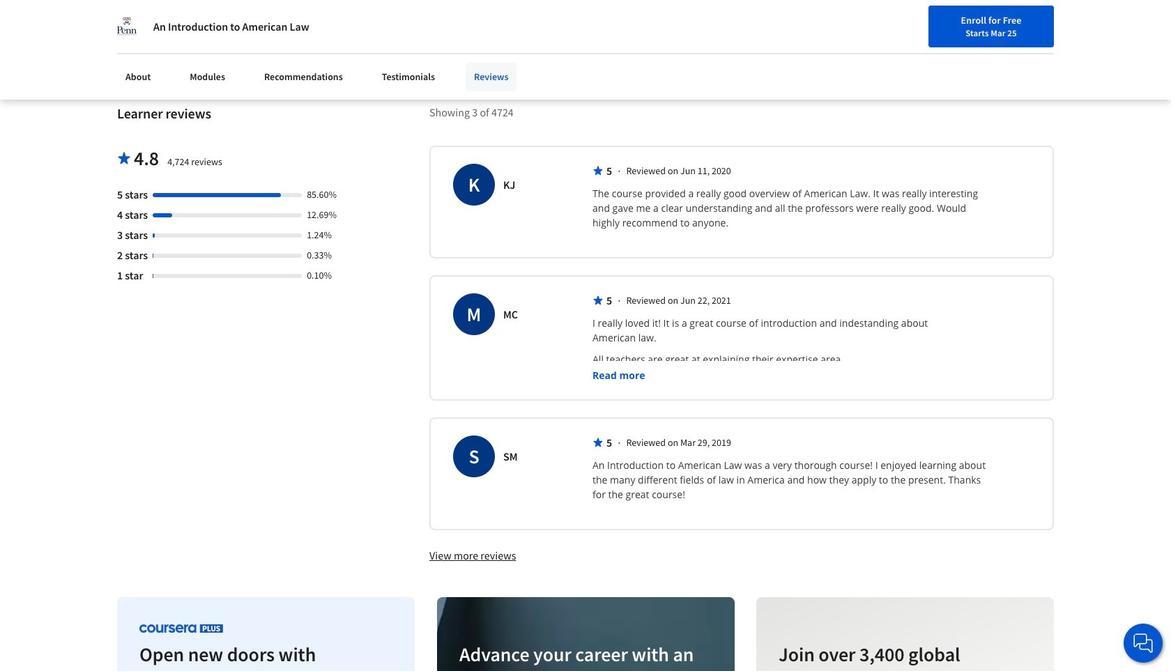 Task type: locate. For each thing, give the bounding box(es) containing it.
university of pennsylvania image
[[117, 17, 137, 36]]

None search field
[[199, 9, 534, 37]]



Task type: describe. For each thing, give the bounding box(es) containing it.
coursera plus image
[[139, 624, 223, 633]]



Task type: vqa. For each thing, say whether or not it's contained in the screenshot.
left you
no



